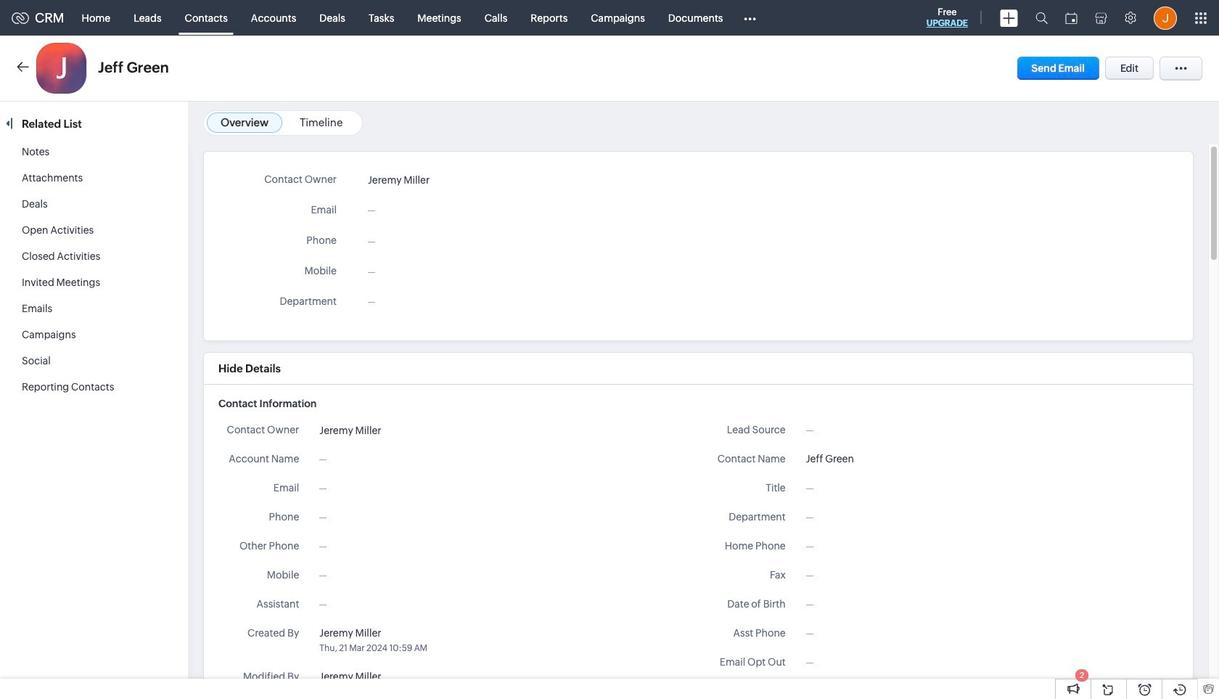 Task type: locate. For each thing, give the bounding box(es) containing it.
Other Modules field
[[735, 6, 766, 29]]

logo image
[[12, 12, 29, 24]]

search element
[[1027, 0, 1057, 36]]



Task type: describe. For each thing, give the bounding box(es) containing it.
search image
[[1036, 12, 1049, 24]]

calendar image
[[1066, 12, 1078, 24]]

create menu element
[[992, 0, 1027, 35]]

profile image
[[1155, 6, 1178, 29]]

create menu image
[[1001, 9, 1019, 27]]

profile element
[[1146, 0, 1186, 35]]



Task type: vqa. For each thing, say whether or not it's contained in the screenshot.
PROFILE Element
yes



